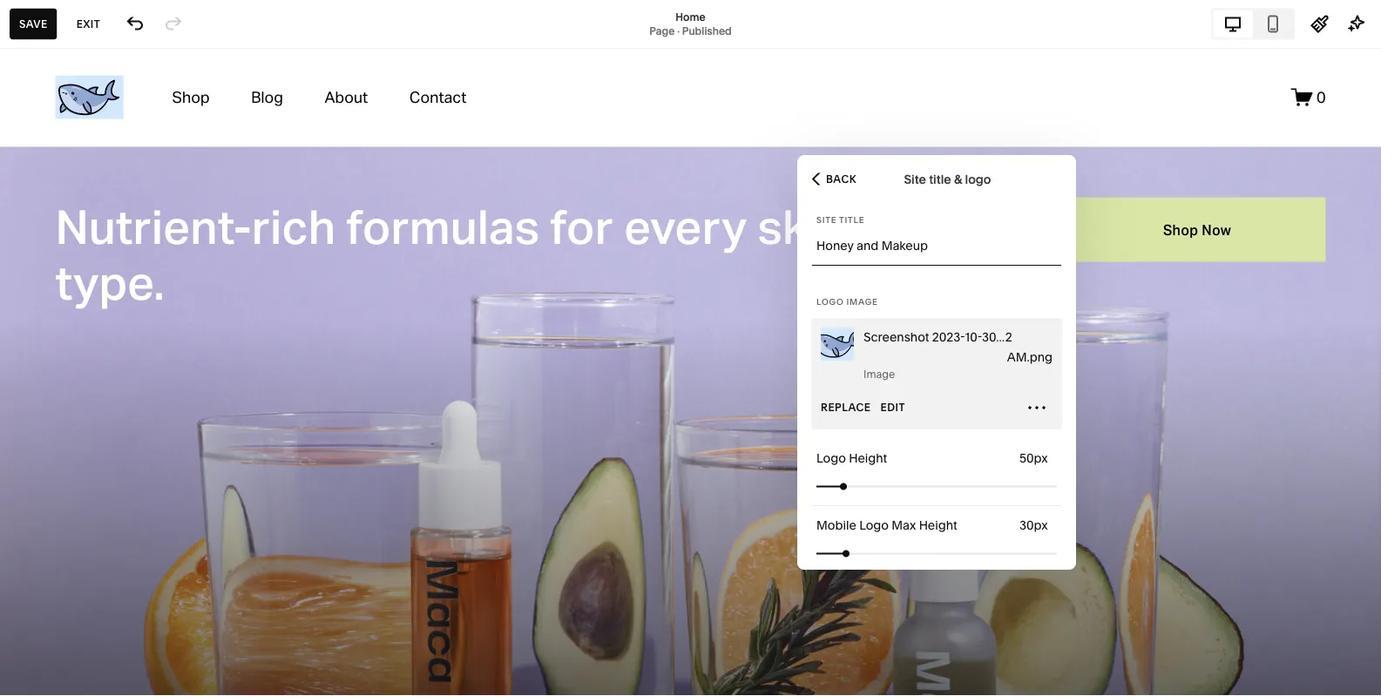 Task type: vqa. For each thing, say whether or not it's contained in the screenshot.
Sharing
no



Task type: describe. For each thing, give the bounding box(es) containing it.
acuity scheduling link
[[29, 262, 194, 282]]

1 horizontal spatial am.png
[[1057, 330, 1102, 345]]

2 vertical spatial logo
[[860, 518, 889, 533]]

selling link
[[29, 138, 194, 159]]

website link
[[29, 107, 194, 128]]

exit
[[76, 17, 100, 30]]

edit
[[881, 402, 906, 414]]

website
[[29, 108, 83, 125]]

library
[[70, 533, 116, 550]]

site title & logo
[[905, 172, 992, 187]]

edit button
[[881, 392, 906, 424]]

page
[[650, 24, 675, 37]]

analytics
[[29, 232, 90, 249]]

screenshot
[[864, 330, 930, 345]]

asset library
[[29, 533, 116, 550]]

am.png inside 2 am.png
[[1008, 350, 1053, 365]]

scheduling
[[74, 263, 149, 280]]

acuity scheduling
[[29, 263, 149, 280]]

contacts
[[29, 201, 89, 218]]

logo image
[[817, 296, 879, 307]]

asset library link
[[29, 532, 194, 552]]

2 am.png
[[1006, 330, 1053, 365]]

title
[[840, 214, 865, 225]]

site for site title & logo
[[905, 172, 927, 187]]

site title
[[817, 214, 865, 225]]

logo height
[[817, 451, 888, 466]]

1 horizontal spatial height
[[920, 518, 958, 533]]

logo for logo height
[[817, 451, 846, 466]]

settings link
[[29, 563, 194, 583]]

contacts link
[[29, 200, 194, 221]]

selling
[[29, 139, 74, 156]]

logo
[[966, 172, 992, 187]]

asset
[[29, 533, 66, 550]]

2
[[1006, 330, 1013, 345]]

0 vertical spatial image
[[847, 296, 879, 307]]

replace
[[821, 402, 871, 414]]

title
[[930, 172, 952, 187]]

Mobile Logo Max Height range field
[[817, 535, 1058, 573]]

acuity
[[29, 263, 71, 280]]

1 vertical spatial image
[[864, 368, 896, 381]]

replace button
[[821, 392, 871, 424]]

ruby
[[69, 652, 94, 664]]

mobile logo max height
[[817, 518, 958, 533]]

10-
[[966, 330, 983, 345]]

at
[[1000, 330, 1011, 345]]

Logo Height text field
[[1020, 449, 1052, 468]]

ra
[[35, 658, 51, 671]]



Task type: locate. For each thing, give the bounding box(es) containing it.
0 vertical spatial height
[[849, 451, 888, 466]]

11.12.52
[[1014, 330, 1054, 345]]

1 vertical spatial logo
[[817, 451, 846, 466]]

home page · published
[[650, 10, 732, 37]]

logo down site title
[[817, 296, 844, 307]]

None text field
[[817, 227, 1058, 265]]

back button
[[807, 160, 862, 198]]

height up mobile logo max height range field
[[920, 518, 958, 533]]

rubyanndersson@gmail.com
[[69, 665, 211, 678]]

Mobile Logo Max Height text field
[[1020, 516, 1052, 535]]

logo down replace button
[[817, 451, 846, 466]]

1 horizontal spatial site
[[905, 172, 927, 187]]

save
[[19, 17, 48, 30]]

site for site title
[[817, 214, 837, 225]]

back
[[827, 173, 857, 185]]

1 vertical spatial site
[[817, 214, 837, 225]]

image
[[847, 296, 879, 307], [864, 368, 896, 381]]

30
[[983, 330, 997, 345]]

home
[[676, 10, 706, 23]]

am.png right 11.12.52
[[1057, 330, 1102, 345]]

2023-
[[933, 330, 966, 345]]

marketing link
[[29, 169, 194, 190]]

Logo Height range field
[[817, 468, 1058, 506]]

0 horizontal spatial height
[[849, 451, 888, 466]]

0 vertical spatial logo
[[817, 296, 844, 307]]

max
[[892, 518, 917, 533]]

save button
[[10, 8, 57, 40]]

settings
[[29, 564, 84, 581]]

logo
[[817, 296, 844, 307], [817, 451, 846, 466], [860, 518, 889, 533]]

logo left the max
[[860, 518, 889, 533]]

marketing
[[29, 170, 96, 187]]

·
[[678, 24, 680, 37]]

am.png
[[1057, 330, 1102, 345], [1008, 350, 1053, 365]]

published
[[683, 24, 732, 37]]

0 horizontal spatial am.png
[[1008, 350, 1053, 365]]

&
[[955, 172, 963, 187]]

0 horizontal spatial site
[[817, 214, 837, 225]]

1 vertical spatial height
[[920, 518, 958, 533]]

analytics link
[[29, 231, 194, 252]]

ruby anderson rubyanndersson@gmail.com
[[69, 652, 211, 678]]

image up the edit
[[864, 368, 896, 381]]

site
[[905, 172, 927, 187], [817, 214, 837, 225]]

0 vertical spatial am.png
[[1057, 330, 1102, 345]]

tab list
[[1214, 10, 1294, 38]]

mobile
[[817, 518, 857, 533]]

am.png down 11.12.52
[[1008, 350, 1053, 365]]

0 vertical spatial site
[[905, 172, 927, 187]]

image up screenshot
[[847, 296, 879, 307]]

screenshot 2023-10-30 at 11.12.52 am.png
[[864, 330, 1102, 345]]

help
[[29, 595, 60, 612]]

anderson
[[97, 652, 146, 664]]

help link
[[29, 594, 60, 613]]

height down replace button
[[849, 451, 888, 466]]

logo for logo image
[[817, 296, 844, 307]]

exit button
[[67, 8, 110, 40]]

1 vertical spatial am.png
[[1008, 350, 1053, 365]]

height
[[849, 451, 888, 466], [920, 518, 958, 533]]



